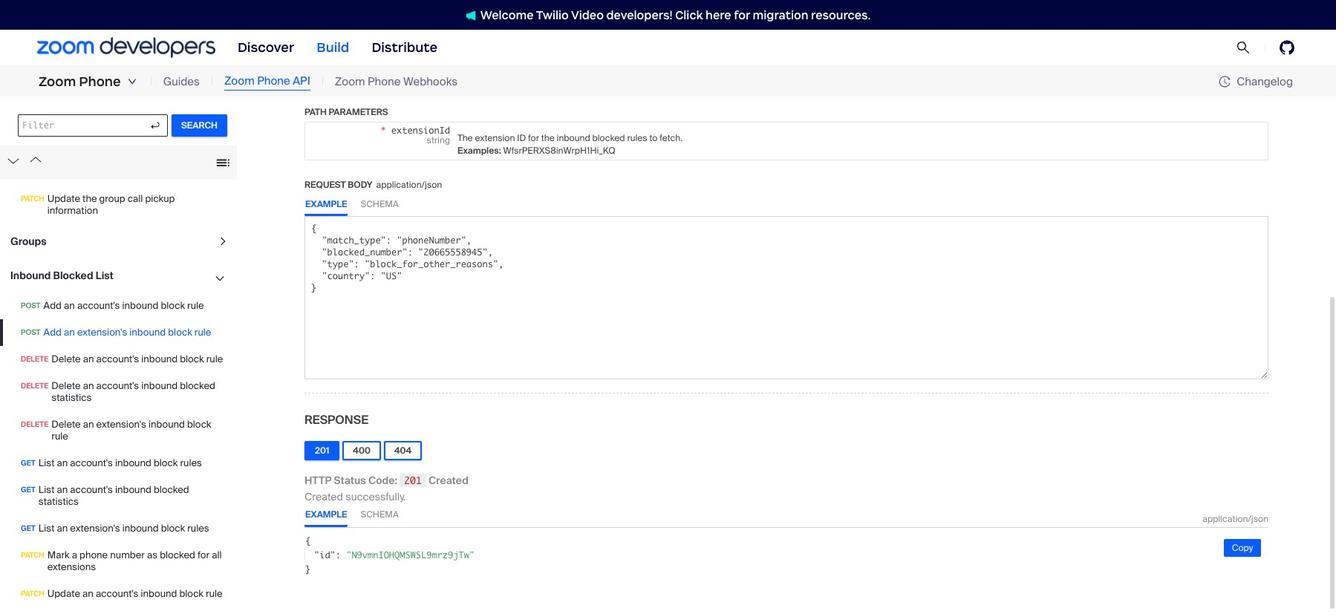 Task type: describe. For each thing, give the bounding box(es) containing it.
201 inside http status code: 201 created created successfully.
[[404, 474, 422, 486]]

application/json
[[376, 179, 442, 191]]

migration
[[753, 8, 808, 22]]

zoom for zoom phone
[[39, 74, 76, 90]]

201 inside 201 button
[[315, 445, 329, 457]]

welcome
[[480, 8, 534, 22]]

video
[[571, 8, 604, 22]]

click
[[675, 8, 703, 22]]

welcome twilio video developers! click here for migration resources. link
[[451, 7, 886, 23]]

path parameters
[[305, 106, 388, 118]]

request body application/json
[[305, 179, 442, 191]]

github image
[[1280, 40, 1295, 55]]

zoom phone api link
[[224, 73, 310, 90]]

here
[[706, 8, 731, 22]]

body
[[348, 179, 372, 191]]

guides link
[[163, 73, 200, 90]]

search image
[[1237, 41, 1250, 54]]

webhooks
[[403, 74, 458, 89]]

zoom phone api
[[224, 74, 310, 89]]

zoom for zoom phone api
[[224, 74, 255, 89]]

changelog
[[1237, 74, 1293, 89]]

zoom developer logo image
[[37, 37, 215, 58]]

history image down search icon
[[1219, 76, 1237, 88]]

path
[[305, 106, 327, 118]]

history image left changelog
[[1219, 76, 1231, 88]]

400 button
[[343, 441, 381, 460]]

status
[[334, 474, 366, 487]]

request for request
[[305, 64, 360, 80]]

welcome twilio video developers! click here for migration resources.
[[480, 8, 871, 22]]

zoom phone webhooks
[[335, 74, 458, 89]]

zoom phone webhooks link
[[335, 73, 458, 90]]

successfully.
[[346, 490, 406, 503]]

400
[[353, 445, 371, 457]]

request for request body application/json
[[305, 179, 346, 191]]

developers!
[[606, 8, 673, 22]]



Task type: locate. For each thing, give the bounding box(es) containing it.
0 vertical spatial 201
[[315, 445, 329, 457]]

3 phone from the left
[[368, 74, 401, 89]]

1 request from the top
[[305, 64, 360, 80]]

2 horizontal spatial phone
[[368, 74, 401, 89]]

0 horizontal spatial zoom
[[39, 74, 76, 90]]

request
[[305, 64, 360, 80], [305, 179, 346, 191]]

for
[[734, 8, 750, 22]]

resources.
[[811, 8, 871, 22]]

notification image
[[465, 10, 476, 21]]

0 horizontal spatial 201
[[315, 445, 329, 457]]

http
[[305, 474, 332, 487]]

201
[[315, 445, 329, 457], [404, 474, 422, 486]]

1 vertical spatial 201
[[404, 474, 422, 486]]

phone for zoom phone webhooks
[[368, 74, 401, 89]]

created right code:
[[429, 474, 469, 487]]

http status code: 201 created created successfully.
[[305, 474, 469, 503]]

guides
[[163, 74, 200, 89]]

0 vertical spatial created
[[429, 474, 469, 487]]

phone up parameters in the left of the page
[[368, 74, 401, 89]]

201 up http
[[315, 445, 329, 457]]

404
[[394, 445, 412, 457]]

search image
[[1237, 41, 1250, 54]]

2 request from the top
[[305, 179, 346, 191]]

0 horizontal spatial phone
[[79, 74, 121, 90]]

created down http
[[305, 490, 343, 503]]

2 horizontal spatial zoom
[[335, 74, 365, 89]]

1 vertical spatial created
[[305, 490, 343, 503]]

parameters
[[329, 106, 388, 118]]

1 phone from the left
[[79, 74, 121, 90]]

1 horizontal spatial created
[[429, 474, 469, 487]]

phone left the api
[[257, 74, 290, 89]]

404 button
[[384, 441, 422, 460]]

201 button
[[305, 441, 340, 460]]

created
[[429, 474, 469, 487], [305, 490, 343, 503]]

zoom
[[39, 74, 76, 90], [224, 74, 255, 89], [335, 74, 365, 89]]

changelog link
[[1219, 74, 1293, 89]]

zoom for zoom phone webhooks
[[335, 74, 365, 89]]

1 horizontal spatial 201
[[404, 474, 422, 486]]

1 horizontal spatial phone
[[257, 74, 290, 89]]

down image
[[128, 77, 136, 86]]

response
[[305, 412, 368, 428]]

0 vertical spatial request
[[305, 64, 360, 80]]

api
[[293, 74, 310, 89]]

request up path parameters
[[305, 64, 360, 80]]

2 zoom from the left
[[224, 74, 255, 89]]

phone left down icon
[[79, 74, 121, 90]]

zoom phone
[[39, 74, 121, 90]]

0 horizontal spatial created
[[305, 490, 343, 503]]

phone for zoom phone api
[[257, 74, 290, 89]]

phone for zoom phone
[[79, 74, 121, 90]]

github image
[[1280, 40, 1295, 55]]

request left the body on the top of page
[[305, 179, 346, 191]]

201 right code:
[[404, 474, 422, 486]]

phone
[[79, 74, 121, 90], [257, 74, 290, 89], [368, 74, 401, 89]]

1 horizontal spatial zoom
[[224, 74, 255, 89]]

3 zoom from the left
[[335, 74, 365, 89]]

1 zoom from the left
[[39, 74, 76, 90]]

code:
[[368, 474, 397, 487]]

2 phone from the left
[[257, 74, 290, 89]]

history image
[[1219, 76, 1237, 88], [1219, 76, 1231, 88]]

notification image
[[465, 10, 480, 21]]

1 vertical spatial request
[[305, 179, 346, 191]]

twilio
[[536, 8, 569, 22]]



Task type: vqa. For each thing, say whether or not it's contained in the screenshot.
the rightmost Zoom
yes



